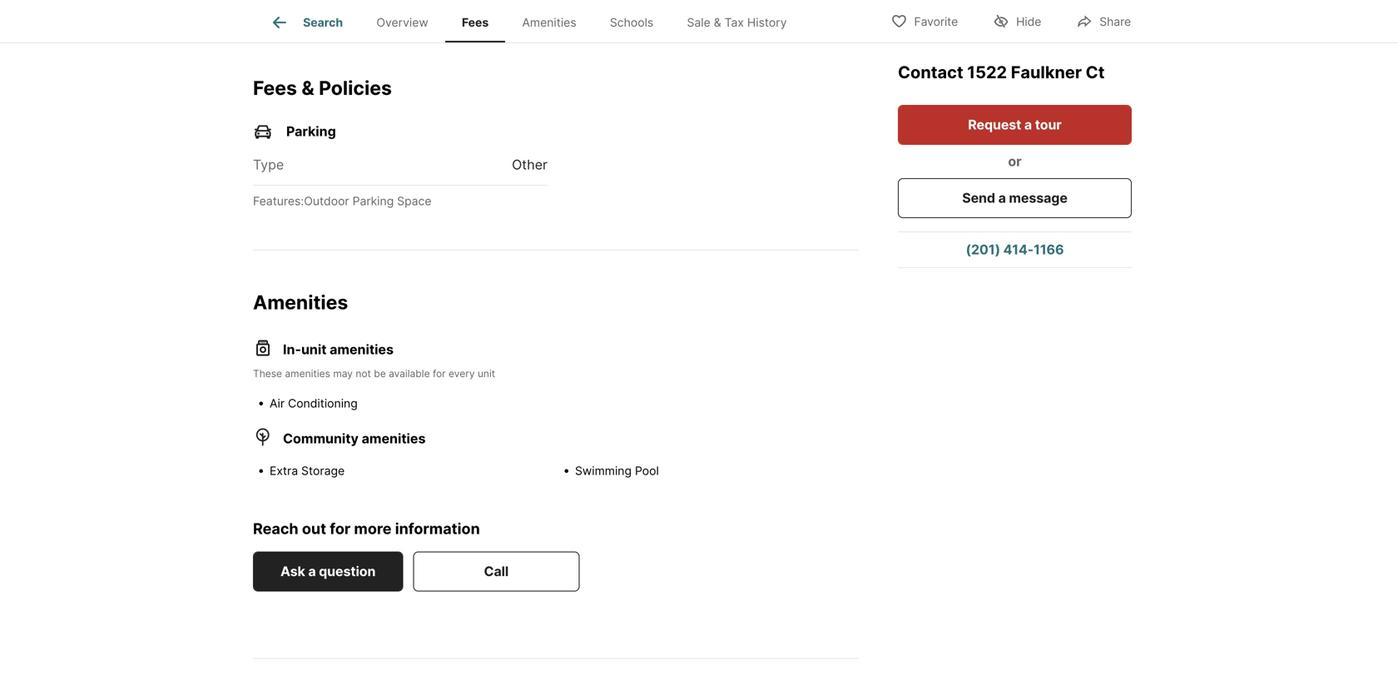 Task type: locate. For each thing, give the bounding box(es) containing it.
1 horizontal spatial for
[[433, 367, 446, 379]]

1 vertical spatial amenities
[[285, 367, 331, 379]]

fees down search "link"
[[253, 76, 297, 99]]

sale & tax history tab
[[671, 2, 804, 42]]

for
[[433, 367, 446, 379], [330, 519, 351, 538]]

0 horizontal spatial a
[[308, 563, 316, 579]]

(201) 414-1166 button
[[898, 232, 1132, 267]]

amenities for community
[[362, 430, 426, 447]]

conditioning
[[288, 396, 358, 410]]

schools tab
[[593, 2, 671, 42]]

1 horizontal spatial fees
[[462, 15, 489, 29]]

0 vertical spatial amenities
[[522, 15, 577, 29]]

1522
[[968, 62, 1008, 82]]

hide
[[1017, 15, 1042, 29]]

amenities up not
[[330, 341, 394, 357]]

0 horizontal spatial parking
[[286, 123, 336, 139]]

ask
[[281, 563, 305, 579]]

1 vertical spatial for
[[330, 519, 351, 538]]

2 horizontal spatial a
[[1025, 117, 1033, 133]]

fees right overview tab
[[462, 15, 489, 29]]

parking down fees & policies
[[286, 123, 336, 139]]

type
[[253, 157, 284, 173]]

reach
[[253, 519, 299, 538]]

features:outdoor parking space
[[253, 194, 432, 208]]

fees for fees & policies
[[253, 76, 297, 99]]

storage
[[301, 464, 345, 478]]

for right the out
[[330, 519, 351, 538]]

0 vertical spatial &
[[714, 15, 722, 29]]

0 horizontal spatial for
[[330, 519, 351, 538]]

1 vertical spatial fees
[[253, 76, 297, 99]]

a
[[1025, 117, 1033, 133], [999, 190, 1007, 206], [308, 563, 316, 579]]

amenities down be
[[362, 430, 426, 447]]

hide button
[[979, 4, 1056, 38]]

contact 1522 faulkner ct
[[898, 62, 1105, 82]]

for left every
[[433, 367, 446, 379]]

request a tour
[[969, 117, 1062, 133]]

fees & policies
[[253, 76, 392, 99]]

other
[[512, 157, 548, 173]]

share button
[[1063, 4, 1146, 38]]

be
[[374, 367, 386, 379]]

parking
[[286, 123, 336, 139], [353, 194, 394, 208]]

0 vertical spatial unit
[[301, 341, 327, 357]]

0 horizontal spatial &
[[302, 76, 315, 99]]

2 vertical spatial a
[[308, 563, 316, 579]]

1 horizontal spatial unit
[[478, 367, 496, 379]]

fees tab
[[445, 2, 506, 42]]

call
[[484, 563, 509, 579]]

history
[[748, 15, 787, 29]]

&
[[714, 15, 722, 29], [302, 76, 315, 99]]

1 vertical spatial unit
[[478, 367, 496, 379]]

policies
[[319, 76, 392, 99]]

tab list
[[253, 0, 817, 42]]

amenities right fees tab at the top left of the page
[[522, 15, 577, 29]]

not
[[356, 367, 371, 379]]

& left policies
[[302, 76, 315, 99]]

request a tour button
[[898, 105, 1132, 145]]

2 vertical spatial amenities
[[362, 430, 426, 447]]

& left tax
[[714, 15, 722, 29]]

unit right every
[[478, 367, 496, 379]]

0 vertical spatial fees
[[462, 15, 489, 29]]

amenities
[[330, 341, 394, 357], [285, 367, 331, 379], [362, 430, 426, 447]]

these amenities may not be available for every unit
[[253, 367, 496, 379]]

1 horizontal spatial parking
[[353, 194, 394, 208]]

call link
[[413, 551, 580, 591]]

a right send on the right of page
[[999, 190, 1007, 206]]

ask a question button
[[253, 551, 403, 591]]

features:outdoor
[[253, 194, 349, 208]]

0 horizontal spatial fees
[[253, 76, 297, 99]]

unit
[[301, 341, 327, 357], [478, 367, 496, 379]]

fees inside tab
[[462, 15, 489, 29]]

1 vertical spatial &
[[302, 76, 315, 99]]

sale
[[687, 15, 711, 29]]

1 horizontal spatial &
[[714, 15, 722, 29]]

call button
[[413, 551, 580, 591]]

1 vertical spatial a
[[999, 190, 1007, 206]]

a right "ask"
[[308, 563, 316, 579]]

& inside tab
[[714, 15, 722, 29]]

a for request
[[1025, 117, 1033, 133]]

space
[[397, 194, 432, 208]]

faulkner
[[1012, 62, 1083, 82]]

schools
[[610, 15, 654, 29]]

1 horizontal spatial amenities
[[522, 15, 577, 29]]

1 vertical spatial parking
[[353, 194, 394, 208]]

fees
[[462, 15, 489, 29], [253, 76, 297, 99]]

every
[[449, 367, 475, 379]]

unit up air conditioning
[[301, 341, 327, 357]]

overview
[[377, 15, 429, 29]]

ask a question
[[281, 563, 376, 579]]

amenities tab
[[506, 2, 593, 42]]

parking left space
[[353, 194, 394, 208]]

available
[[389, 367, 430, 379]]

question
[[319, 563, 376, 579]]

a left 'tour'
[[1025, 117, 1033, 133]]

1 horizontal spatial a
[[999, 190, 1007, 206]]

amenities up in-
[[253, 291, 348, 314]]

air conditioning
[[270, 396, 358, 410]]

0 vertical spatial a
[[1025, 117, 1033, 133]]

send a message button
[[898, 178, 1132, 218]]

in-
[[283, 341, 301, 357]]

amenities
[[522, 15, 577, 29], [253, 291, 348, 314]]

1 vertical spatial amenities
[[253, 291, 348, 314]]

a for ask
[[308, 563, 316, 579]]

amenities down in-
[[285, 367, 331, 379]]



Task type: vqa. For each thing, say whether or not it's contained in the screenshot.
'In-unit amenities'
yes



Task type: describe. For each thing, give the bounding box(es) containing it.
pool
[[635, 464, 659, 478]]

community
[[283, 430, 359, 447]]

send a message
[[963, 190, 1068, 206]]

swimming pool
[[575, 464, 659, 478]]

swimming
[[575, 464, 632, 478]]

tab list containing search
[[253, 0, 817, 42]]

reach out for more information
[[253, 519, 480, 538]]

search
[[303, 15, 343, 29]]

amenities for these
[[285, 367, 331, 379]]

(201) 414-1166 link
[[898, 232, 1132, 267]]

fees for fees
[[462, 15, 489, 29]]

0 horizontal spatial amenities
[[253, 291, 348, 314]]

overview tab
[[360, 2, 445, 42]]

these
[[253, 367, 282, 379]]

favorite
[[915, 15, 959, 29]]

in-unit amenities
[[283, 341, 394, 357]]

ct
[[1086, 62, 1105, 82]]

send
[[963, 190, 996, 206]]

tax
[[725, 15, 744, 29]]

out
[[302, 519, 326, 538]]

0 vertical spatial parking
[[286, 123, 336, 139]]

(201) 414-1166
[[966, 241, 1065, 258]]

more
[[354, 519, 392, 538]]

share
[[1100, 15, 1132, 29]]

0 vertical spatial for
[[433, 367, 446, 379]]

tour
[[1036, 117, 1062, 133]]

& for sale
[[714, 15, 722, 29]]

414-
[[1004, 241, 1034, 258]]

amenities inside amenities tab
[[522, 15, 577, 29]]

extra storage
[[270, 464, 345, 478]]

(201)
[[966, 241, 1001, 258]]

sale & tax history
[[687, 15, 787, 29]]

& for fees
[[302, 76, 315, 99]]

contact
[[898, 62, 964, 82]]

0 vertical spatial amenities
[[330, 341, 394, 357]]

message
[[1010, 190, 1068, 206]]

air
[[270, 396, 285, 410]]

a for send
[[999, 190, 1007, 206]]

extra
[[270, 464, 298, 478]]

information
[[395, 519, 480, 538]]

request
[[969, 117, 1022, 133]]

community amenities
[[283, 430, 426, 447]]

or
[[1009, 153, 1022, 169]]

0 horizontal spatial unit
[[301, 341, 327, 357]]

1166
[[1034, 241, 1065, 258]]

favorite button
[[877, 4, 973, 38]]

may
[[333, 367, 353, 379]]

search link
[[270, 12, 343, 32]]



